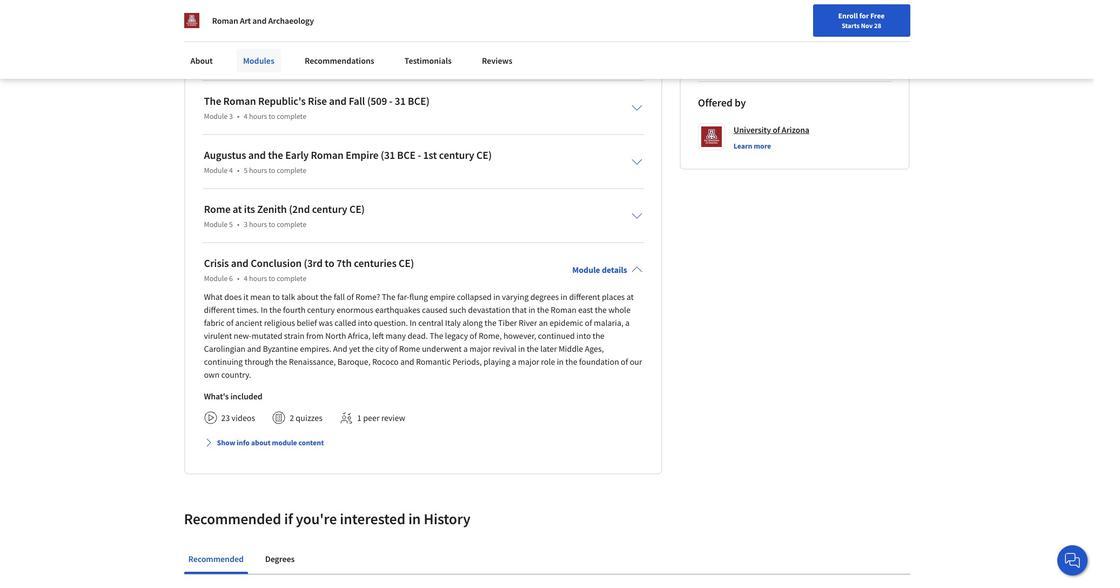 Task type: vqa. For each thing, say whether or not it's contained in the screenshot.
bottom the Recommended
yes



Task type: describe. For each thing, give the bounding box(es) containing it.
david soren link
[[732, 32, 776, 43]]

hours inside crisis and conclusion (3rd to 7th centuries ce) module 6 • 4 hours to complete
[[249, 273, 267, 283]]

of right the city
[[390, 343, 398, 354]]

about link
[[184, 49, 219, 72]]

bce)
[[408, 94, 430, 107]]

recommendations link
[[298, 49, 381, 72]]

included
[[230, 391, 262, 401]]

0 horizontal spatial different
[[204, 304, 235, 315]]

quizzes
[[296, 412, 323, 423]]

(3rd
[[304, 256, 323, 270]]

offered
[[698, 95, 733, 109]]

rise
[[308, 94, 327, 107]]

recommended if you're interested in history
[[184, 509, 471, 528]]

learn more button
[[734, 140, 771, 151]]

italy
[[445, 317, 461, 328]]

to inside the roman republic's rise and fall (509 - 31 bce) module 3 • 4 hours to complete
[[269, 111, 275, 121]]

1 vertical spatial a
[[464, 343, 468, 354]]

the up 'rome,'
[[485, 317, 497, 328]]

in right degrees
[[561, 291, 568, 302]]

continued
[[538, 330, 575, 341]]

to inside the augustus and the early roman empire (31 bce - 1st century ce) module 4 • 5 hours to complete
[[269, 165, 275, 175]]

early
[[285, 148, 309, 161]]

talk
[[282, 291, 295, 302]]

flung
[[409, 291, 428, 302]]

enormous
[[337, 304, 374, 315]]

7th
[[336, 256, 352, 270]]

far-
[[397, 291, 409, 302]]

enroll
[[838, 11, 858, 21]]

yet
[[349, 343, 360, 354]]

left
[[372, 330, 384, 341]]

of left our
[[621, 356, 628, 367]]

rome inside what does it mean to talk about the fall of rome? the far-flung empire collapsed in varying degrees in different places at different times. in the fourth century enormous earthquakes caused such devastation that in the roman east the whole fabric of ancient religious belief was called into question. in central italy along the tiber river an epidemic of malaria, a virulent new-mutated strain from north africa, left many dead. the legacy of rome, however, continued into the carolingian and byzantine empires. and yet the city of rome underwent a major revival in the later middle ages, continuing through the renaissance, baroque, rococo and romantic periods, playing a major role in the foundation of our own country.
[[399, 343, 420, 354]]

4 for roman
[[244, 111, 248, 121]]

rococo
[[372, 356, 399, 367]]

fall
[[349, 94, 365, 107]]

5 inside rome at its zenith (2nd century ce) module 5 • 3 hours to complete
[[229, 219, 233, 229]]

along
[[463, 317, 483, 328]]

baroque,
[[338, 356, 371, 367]]

role
[[541, 356, 555, 367]]

module details
[[572, 264, 627, 275]]

• inside crisis and conclusion (3rd to 7th centuries ce) module 6 • 4 hours to complete
[[237, 273, 240, 283]]

the roman republic's rise and fall (509 - 31 bce) module 3 • 4 hours to complete
[[204, 94, 430, 121]]

the down 'middle'
[[566, 356, 577, 367]]

hours inside rome at its zenith (2nd century ce) module 5 • 3 hours to complete
[[249, 219, 267, 229]]

university of arizona image
[[184, 13, 199, 28]]

interested
[[340, 509, 406, 528]]

your
[[810, 12, 824, 22]]

the up an
[[537, 304, 549, 315]]

and up the through at the bottom left of the page
[[247, 343, 261, 354]]

1 peer review
[[357, 412, 405, 423]]

river
[[519, 317, 537, 328]]

show
[[217, 438, 235, 447]]

dead.
[[408, 330, 428, 341]]

country.
[[221, 369, 251, 380]]

that
[[512, 304, 527, 315]]

called
[[335, 317, 356, 328]]

an
[[539, 317, 548, 328]]

and right rococo on the left bottom of page
[[400, 356, 414, 367]]

bce
[[397, 148, 416, 161]]

to left 7th
[[325, 256, 334, 270]]

recommended for recommended
[[188, 553, 244, 564]]

videos
[[232, 412, 255, 423]]

1 horizontal spatial into
[[577, 330, 591, 341]]

the left later
[[527, 343, 539, 354]]

archaeology
[[268, 15, 314, 26]]

rome?
[[356, 291, 380, 302]]

places
[[602, 291, 625, 302]]

- inside the roman republic's rise and fall (509 - 31 bce) module 3 • 4 hours to complete
[[389, 94, 393, 107]]

city
[[376, 343, 389, 354]]

english
[[887, 12, 913, 23]]

about inside what does it mean to talk about the fall of rome? the far-flung empire collapsed in varying degrees in different places at different times. in the fourth century enormous earthquakes caused such devastation that in the roman east the whole fabric of ancient religious belief was called into question. in central italy along the tiber river an epidemic of malaria, a virulent new-mutated strain from north africa, left many dead. the legacy of rome, however, continued into the carolingian and byzantine empires. and yet the city of rome underwent a major revival in the later middle ages, continuing through the renaissance, baroque, rococo and romantic periods, playing a major role in the foundation of our own country.
[[297, 291, 318, 302]]

fourth
[[283, 304, 306, 315]]

ce) inside rome at its zenith (2nd century ce) module 5 • 3 hours to complete
[[350, 202, 365, 215]]

devastation
[[468, 304, 510, 315]]

foundation
[[579, 356, 619, 367]]

rome at its zenith (2nd century ce) module 5 • 3 hours to complete
[[204, 202, 365, 229]]

what's
[[204, 391, 229, 401]]

enroll for free starts nov 28
[[838, 11, 885, 30]]

free
[[871, 11, 885, 21]]

peer
[[363, 412, 380, 423]]

testimonials
[[405, 55, 452, 66]]

module inside rome at its zenith (2nd century ce) module 5 • 3 hours to complete
[[204, 219, 228, 229]]

2 vertical spatial the
[[430, 330, 443, 341]]

hours inside the augustus and the early roman empire (31 bce - 1st century ce) module 4 • 5 hours to complete
[[249, 165, 267, 175]]

1st
[[423, 148, 437, 161]]

roman art and archaeology
[[212, 15, 314, 26]]

(2nd
[[289, 202, 310, 215]]

starts
[[842, 21, 860, 30]]

find your new career
[[794, 12, 862, 22]]

roman inside what does it mean to talk about the fall of rome? the far-flung empire collapsed in varying degrees in different places at different times. in the fourth century enormous earthquakes caused such devastation that in the roman east the whole fabric of ancient religious belief was called into question. in central italy along the tiber river an epidemic of malaria, a virulent new-mutated strain from north africa, left many dead. the legacy of rome, however, continued into the carolingian and byzantine empires. and yet the city of rome underwent a major revival in the later middle ages, continuing through the renaissance, baroque, rococo and romantic periods, playing a major role in the foundation of our own country.
[[551, 304, 577, 315]]

century inside the augustus and the early roman empire (31 bce - 1st century ce) module 4 • 5 hours to complete
[[439, 148, 474, 161]]

mutated
[[252, 330, 282, 341]]

in right that
[[529, 304, 535, 315]]

ages,
[[585, 343, 604, 354]]

and inside crisis and conclusion (3rd to 7th centuries ce) module 6 • 4 hours to complete
[[231, 256, 249, 270]]

new-
[[234, 330, 252, 341]]

content
[[299, 438, 324, 447]]

about inside show info about module content dropdown button
[[251, 438, 271, 447]]

1 horizontal spatial different
[[569, 291, 600, 302]]

(31
[[381, 148, 395, 161]]

by
[[735, 95, 746, 109]]

chat with us image
[[1064, 552, 1081, 569]]

complete inside the roman republic's rise and fall (509 - 31 bce) module 3 • 4 hours to complete
[[277, 111, 306, 121]]

0 vertical spatial major
[[470, 343, 491, 354]]

ancient
[[235, 317, 262, 328]]

about
[[190, 55, 213, 66]]

university
[[734, 124, 771, 135]]

strain
[[284, 330, 305, 341]]

of down east
[[585, 317, 592, 328]]

republic's
[[258, 94, 306, 107]]

epidemic
[[550, 317, 583, 328]]

university of arizona link
[[734, 123, 810, 136]]

central
[[418, 317, 443, 328]]

earthquakes
[[375, 304, 420, 315]]

you're
[[296, 509, 337, 528]]

2 horizontal spatial a
[[625, 317, 630, 328]]

module inside the augustus and the early roman empire (31 bce - 1st century ce) module 4 • 5 hours to complete
[[204, 165, 228, 175]]

what does it mean to talk about the fall of rome? the far-flung empire collapsed in varying degrees in different places at different times. in the fourth century enormous earthquakes caused such devastation that in the roman east the whole fabric of ancient religious belief was called into question. in central italy along the tiber river an epidemic of malaria, a virulent new-mutated strain from north africa, left many dead. the legacy of rome, however, continued into the carolingian and byzantine empires. and yet the city of rome underwent a major revival in the later middle ages, continuing through the renaissance, baroque, rococo and romantic periods, playing a major role in the foundation of our own country.
[[204, 291, 642, 380]]

africa,
[[348, 330, 371, 341]]

history
[[424, 509, 471, 528]]

module inside the roman republic's rise and fall (509 - 31 bce) module 3 • 4 hours to complete
[[204, 111, 228, 121]]

28
[[874, 21, 881, 30]]

module inside crisis and conclusion (3rd to 7th centuries ce) module 6 • 4 hours to complete
[[204, 273, 228, 283]]

1
[[357, 412, 361, 423]]

renaissance,
[[289, 356, 336, 367]]

for
[[860, 11, 869, 21]]

2 quizzes
[[290, 412, 323, 423]]

the left fall at the bottom of page
[[320, 291, 332, 302]]



Task type: locate. For each thing, give the bounding box(es) containing it.
learn more
[[734, 141, 771, 151]]

and right augustus
[[248, 148, 266, 161]]

rome,
[[479, 330, 502, 341]]

module down augustus
[[204, 165, 228, 175]]

1 vertical spatial century
[[312, 202, 347, 215]]

4 for and
[[229, 165, 233, 175]]

periods,
[[453, 356, 482, 367]]

1 vertical spatial major
[[518, 356, 539, 367]]

of left the 'arizona'
[[773, 124, 780, 135]]

ce) inside crisis and conclusion (3rd to 7th centuries ce) module 6 • 4 hours to complete
[[399, 256, 414, 270]]

• inside rome at its zenith (2nd century ce) module 5 • 3 hours to complete
[[237, 219, 240, 229]]

the inside the augustus and the early roman empire (31 bce - 1st century ce) module 4 • 5 hours to complete
[[268, 148, 283, 161]]

0 vertical spatial different
[[569, 291, 600, 302]]

0 vertical spatial the
[[204, 94, 221, 107]]

the up underwent
[[430, 330, 443, 341]]

to inside what does it mean to talk about the fall of rome? the far-flung empire collapsed in varying degrees in different places at different times. in the fourth century enormous earthquakes caused such devastation that in the roman east the whole fabric of ancient religious belief was called into question. in central italy along the tiber river an epidemic of malaria, a virulent new-mutated strain from north africa, left many dead. the legacy of rome, however, continued into the carolingian and byzantine empires. and yet the city of rome underwent a major revival in the later middle ages, continuing through the renaissance, baroque, rococo and romantic periods, playing a major role in the foundation of our own country.
[[272, 291, 280, 302]]

roman up the epidemic
[[551, 304, 577, 315]]

4 inside the roman republic's rise and fall (509 - 31 bce) module 3 • 4 hours to complete
[[244, 111, 248, 121]]

3 inside rome at its zenith (2nd century ce) module 5 • 3 hours to complete
[[244, 219, 248, 229]]

roman inside the augustus and the early roman empire (31 bce - 1st century ce) module 4 • 5 hours to complete
[[311, 148, 344, 161]]

from
[[306, 330, 324, 341]]

complete down (2nd
[[277, 219, 306, 229]]

into up the ages,
[[577, 330, 591, 341]]

0 vertical spatial at
[[233, 202, 242, 215]]

and
[[333, 343, 347, 354]]

in down however,
[[518, 343, 525, 354]]

0 horizontal spatial ce)
[[350, 202, 365, 215]]

different up fabric on the left bottom of the page
[[204, 304, 235, 315]]

the down byzantine
[[275, 356, 287, 367]]

about right info
[[251, 438, 271, 447]]

different
[[569, 291, 600, 302], [204, 304, 235, 315]]

tiber
[[498, 317, 517, 328]]

century right (2nd
[[312, 202, 347, 215]]

to left talk
[[272, 291, 280, 302]]

augustus and the early roman empire (31 bce - 1st century ce) module 4 • 5 hours to complete
[[204, 148, 492, 175]]

byzantine
[[263, 343, 298, 354]]

collection element
[[184, 574, 910, 582]]

1 horizontal spatial 3
[[244, 219, 248, 229]]

0 horizontal spatial into
[[358, 317, 372, 328]]

roman inside the roman republic's rise and fall (509 - 31 bce) module 3 • 4 hours to complete
[[223, 94, 256, 107]]

)
[[834, 7, 836, 17]]

the left early on the left top of the page
[[268, 148, 283, 161]]

roman left republic's
[[223, 94, 256, 107]]

1 vertical spatial recommended
[[188, 553, 244, 564]]

rome left its
[[204, 202, 231, 215]]

hours up its
[[249, 165, 267, 175]]

1 horizontal spatial major
[[518, 356, 539, 367]]

to up zenith
[[269, 165, 275, 175]]

None search field
[[154, 7, 413, 28]]

degrees
[[530, 291, 559, 302]]

later
[[540, 343, 557, 354]]

2 vertical spatial century
[[307, 304, 335, 315]]

4 complete from the top
[[277, 273, 306, 283]]

2 vertical spatial 4
[[244, 273, 248, 283]]

about
[[297, 291, 318, 302], [251, 438, 271, 447]]

was
[[319, 317, 333, 328]]

complete down republic's
[[277, 111, 306, 121]]

our
[[630, 356, 642, 367]]

1 vertical spatial about
[[251, 438, 271, 447]]

modules link
[[237, 49, 281, 72]]

3
[[229, 111, 233, 121], [244, 219, 248, 229]]

4
[[244, 111, 248, 121], [229, 165, 233, 175], [244, 273, 248, 283]]

2 vertical spatial ce)
[[399, 256, 414, 270]]

virulent
[[204, 330, 232, 341]]

module left details
[[572, 264, 600, 275]]

career
[[841, 12, 862, 22]]

1 complete from the top
[[277, 111, 306, 121]]

1 horizontal spatial the
[[382, 291, 396, 302]]

module up augustus
[[204, 111, 228, 121]]

testimonials link
[[398, 49, 458, 72]]

4 up augustus
[[244, 111, 248, 121]]

1 • from the top
[[237, 111, 240, 121]]

art
[[240, 15, 251, 26]]

0 horizontal spatial major
[[470, 343, 491, 354]]

century up 'was' on the left of page
[[307, 304, 335, 315]]

recommended inside button
[[188, 553, 244, 564]]

1 vertical spatial different
[[204, 304, 235, 315]]

0 horizontal spatial in
[[261, 304, 268, 315]]

century inside what does it mean to talk about the fall of rome? the far-flung empire collapsed in varying degrees in different places at different times. in the fourth century enormous earthquakes caused such devastation that in the roman east the whole fabric of ancient religious belief was called into question. in central italy along the tiber river an epidemic of malaria, a virulent new-mutated strain from north africa, left many dead. the legacy of rome, however, continued into the carolingian and byzantine empires. and yet the city of rome underwent a major revival in the later middle ages, continuing through the renaissance, baroque, rococo and romantic periods, playing a major role in the foundation of our own country.
[[307, 304, 335, 315]]

3 hours from the top
[[249, 219, 267, 229]]

3 down its
[[244, 219, 248, 229]]

1 horizontal spatial rome
[[399, 343, 420, 354]]

recommended for recommended if you're interested in history
[[184, 509, 281, 528]]

degrees button
[[261, 546, 299, 572]]

0 horizontal spatial about
[[251, 438, 271, 447]]

of down 'along'
[[470, 330, 477, 341]]

major left role
[[518, 356, 539, 367]]

the up the ages,
[[593, 330, 605, 341]]

5 inside the augustus and the early roman empire (31 bce - 1st century ce) module 4 • 5 hours to complete
[[244, 165, 248, 175]]

complete up talk
[[277, 273, 306, 283]]

roman left art
[[212, 15, 238, 26]]

1 horizontal spatial at
[[627, 291, 634, 302]]

the
[[268, 148, 283, 161], [320, 291, 332, 302], [269, 304, 281, 315], [537, 304, 549, 315], [595, 304, 607, 315], [485, 317, 497, 328], [593, 330, 605, 341], [362, 343, 374, 354], [527, 343, 539, 354], [275, 356, 287, 367], [566, 356, 577, 367]]

in up the dead.
[[410, 317, 417, 328]]

module
[[204, 111, 228, 121], [204, 165, 228, 175], [204, 219, 228, 229], [572, 264, 600, 275], [204, 273, 228, 283]]

underwent
[[422, 343, 462, 354]]

• inside the augustus and the early roman empire (31 bce - 1st century ce) module 4 • 5 hours to complete
[[237, 165, 240, 175]]

module up crisis
[[204, 219, 228, 229]]

into
[[358, 317, 372, 328], [577, 330, 591, 341]]

complete inside the augustus and the early roman empire (31 bce - 1st century ce) module 4 • 5 hours to complete
[[277, 165, 306, 175]]

reviews link
[[476, 49, 519, 72]]

of
[[773, 124, 780, 135], [347, 291, 354, 302], [226, 317, 234, 328], [585, 317, 592, 328], [470, 330, 477, 341], [390, 343, 398, 354], [621, 356, 628, 367]]

david soren
[[732, 32, 776, 43]]

2 hours from the top
[[249, 165, 267, 175]]

(509
[[367, 94, 387, 107]]

century
[[439, 148, 474, 161], [312, 202, 347, 215], [307, 304, 335, 315]]

1 vertical spatial the
[[382, 291, 396, 302]]

such
[[449, 304, 466, 315]]

ce)
[[477, 148, 492, 161], [350, 202, 365, 215], [399, 256, 414, 270]]

1 vertical spatial rome
[[399, 343, 420, 354]]

0 horizontal spatial at
[[233, 202, 242, 215]]

hours down its
[[249, 219, 267, 229]]

into up africa,
[[358, 317, 372, 328]]

4 • from the top
[[237, 273, 240, 283]]

0 vertical spatial 4
[[244, 111, 248, 121]]

show info about module content
[[217, 438, 324, 447]]

module left 6
[[204, 273, 228, 283]]

1 horizontal spatial about
[[297, 291, 318, 302]]

modules
[[243, 55, 274, 66]]

the inside the roman republic's rise and fall (509 - 31 bce) module 3 • 4 hours to complete
[[204, 94, 221, 107]]

4 inside crisis and conclusion (3rd to 7th centuries ce) module 6 • 4 hours to complete
[[244, 273, 248, 283]]

1 horizontal spatial 5
[[244, 165, 248, 175]]

to inside rome at its zenith (2nd century ce) module 5 • 3 hours to complete
[[269, 219, 275, 229]]

3 inside the roman republic's rise and fall (509 - 31 bce) module 3 • 4 hours to complete
[[229, 111, 233, 121]]

complete down early on the left top of the page
[[277, 165, 306, 175]]

1 horizontal spatial in
[[410, 317, 417, 328]]

0 vertical spatial a
[[625, 317, 630, 328]]

ce) inside the augustus and the early roman empire (31 bce - 1st century ce) module 4 • 5 hours to complete
[[477, 148, 492, 161]]

0 vertical spatial in
[[261, 304, 268, 315]]

about up fourth
[[297, 291, 318, 302]]

at inside rome at its zenith (2nd century ce) module 5 • 3 hours to complete
[[233, 202, 242, 215]]

major
[[470, 343, 491, 354], [518, 356, 539, 367]]

the right east
[[595, 304, 607, 315]]

1 vertical spatial ce)
[[350, 202, 365, 215]]

• inside the roman republic's rise and fall (509 - 31 bce) module 3 • 4 hours to complete
[[237, 111, 240, 121]]

centuries
[[354, 256, 397, 270]]

at left its
[[233, 202, 242, 215]]

0 vertical spatial century
[[439, 148, 474, 161]]

in left the history
[[408, 509, 421, 528]]

- inside the augustus and the early roman empire (31 bce - 1st century ce) module 4 • 5 hours to complete
[[418, 148, 421, 161]]

1 hours from the top
[[249, 111, 267, 121]]

different up east
[[569, 291, 600, 302]]

1 horizontal spatial -
[[418, 148, 421, 161]]

varying
[[502, 291, 529, 302]]

legacy
[[445, 330, 468, 341]]

and right art
[[253, 15, 267, 26]]

crisis and conclusion (3rd to 7th centuries ce) module 6 • 4 hours to complete
[[204, 256, 414, 283]]

of inside "link"
[[773, 124, 780, 135]]

0 vertical spatial about
[[297, 291, 318, 302]]

0 horizontal spatial the
[[204, 94, 221, 107]]

to down zenith
[[269, 219, 275, 229]]

rome inside rome at its zenith (2nd century ce) module 5 • 3 hours to complete
[[204, 202, 231, 215]]

a up periods,
[[464, 343, 468, 354]]

4 hours from the top
[[249, 273, 267, 283]]

4 down augustus
[[229, 165, 233, 175]]

in
[[261, 304, 268, 315], [410, 317, 417, 328]]

2 • from the top
[[237, 165, 240, 175]]

university of arizona
[[734, 124, 810, 135]]

to down republic's
[[269, 111, 275, 121]]

4 right 6
[[244, 273, 248, 283]]

complete inside rome at its zenith (2nd century ce) module 5 • 3 hours to complete
[[277, 219, 306, 229]]

2 horizontal spatial ce)
[[477, 148, 492, 161]]

and up 6
[[231, 256, 249, 270]]

0 vertical spatial ce)
[[477, 148, 492, 161]]

4 inside the augustus and the early roman empire (31 bce - 1st century ce) module 4 • 5 hours to complete
[[229, 165, 233, 175]]

a down revival in the bottom of the page
[[512, 356, 516, 367]]

the right yet
[[362, 343, 374, 354]]

century right '1st'
[[439, 148, 474, 161]]

of right fabric on the left bottom of the page
[[226, 317, 234, 328]]

fall
[[334, 291, 345, 302]]

3 complete from the top
[[277, 219, 306, 229]]

1 vertical spatial 5
[[229, 219, 233, 229]]

the up religious
[[269, 304, 281, 315]]

hours down republic's
[[249, 111, 267, 121]]

and left 'fall'
[[329, 94, 347, 107]]

ratings
[[812, 7, 834, 17]]

hours up mean
[[249, 273, 267, 283]]

however,
[[504, 330, 536, 341]]

religious
[[264, 317, 295, 328]]

1 vertical spatial 3
[[244, 219, 248, 229]]

offered by
[[698, 95, 746, 109]]

the left far-
[[382, 291, 396, 302]]

2
[[290, 412, 294, 423]]

0 vertical spatial 3
[[229, 111, 233, 121]]

major down 'rome,'
[[470, 343, 491, 354]]

0 vertical spatial -
[[389, 94, 393, 107]]

0 vertical spatial 5
[[244, 165, 248, 175]]

malaria,
[[594, 317, 624, 328]]

3 • from the top
[[237, 219, 240, 229]]

east
[[578, 304, 593, 315]]

31
[[395, 94, 406, 107]]

the
[[204, 94, 221, 107], [382, 291, 396, 302], [430, 330, 443, 341]]

0 horizontal spatial -
[[389, 94, 393, 107]]

and inside the augustus and the early roman empire (31 bce - 1st century ce) module 4 • 5 hours to complete
[[248, 148, 266, 161]]

complete inside crisis and conclusion (3rd to 7th centuries ce) module 6 • 4 hours to complete
[[277, 273, 306, 283]]

2 horizontal spatial the
[[430, 330, 443, 341]]

0 horizontal spatial rome
[[204, 202, 231, 215]]

a
[[625, 317, 630, 328], [464, 343, 468, 354], [512, 356, 516, 367]]

and inside the roman republic's rise and fall (509 - 31 bce) module 3 • 4 hours to complete
[[329, 94, 347, 107]]

show info about module content button
[[200, 433, 328, 452]]

roman right early on the left top of the page
[[311, 148, 344, 161]]

0 vertical spatial recommended
[[184, 509, 281, 528]]

of right fall at the bottom of page
[[347, 291, 354, 302]]

0 vertical spatial rome
[[204, 202, 231, 215]]

- left 31
[[389, 94, 393, 107]]

north
[[325, 330, 346, 341]]

0 horizontal spatial 5
[[229, 219, 233, 229]]

-
[[389, 94, 393, 107], [418, 148, 421, 161]]

2 vertical spatial a
[[512, 356, 516, 367]]

at inside what does it mean to talk about the fall of rome? the far-flung empire collapsed in varying degrees in different places at different times. in the fourth century enormous earthquakes caused such devastation that in the roman east the whole fabric of ancient religious belief was called into question. in central italy along the tiber river an epidemic of malaria, a virulent new-mutated strain from north africa, left many dead. the legacy of rome, however, continued into the carolingian and byzantine empires. and yet the city of rome underwent a major revival in the later middle ages, continuing through the renaissance, baroque, rococo and romantic periods, playing a major role in the foundation of our own country.
[[627, 291, 634, 302]]

its
[[244, 202, 255, 215]]

- left '1st'
[[418, 148, 421, 161]]

to down conclusion
[[269, 273, 275, 283]]

0 horizontal spatial 3
[[229, 111, 233, 121]]

6
[[229, 273, 233, 283]]

rome down the dead.
[[399, 343, 420, 354]]

1 vertical spatial in
[[410, 317, 417, 328]]

david soren image
[[700, 33, 724, 57]]

recommended button
[[184, 546, 248, 572]]

0 horizontal spatial a
[[464, 343, 468, 354]]

mean
[[250, 291, 271, 302]]

david
[[732, 32, 753, 43]]

1 vertical spatial 4
[[229, 165, 233, 175]]

3 up augustus
[[229, 111, 233, 121]]

1 vertical spatial at
[[627, 291, 634, 302]]

in down mean
[[261, 304, 268, 315]]

question.
[[374, 317, 408, 328]]

1 vertical spatial -
[[418, 148, 421, 161]]

1 horizontal spatial ce)
[[399, 256, 414, 270]]

fabric
[[204, 317, 225, 328]]

english button
[[868, 0, 933, 35]]

soren
[[754, 32, 776, 43]]

new
[[826, 12, 840, 22]]

at up whole
[[627, 291, 634, 302]]

the down 'about'
[[204, 94, 221, 107]]

in right role
[[557, 356, 564, 367]]

a down whole
[[625, 317, 630, 328]]

empire
[[430, 291, 455, 302]]

hours inside the roman republic's rise and fall (509 - 31 bce) module 3 • 4 hours to complete
[[249, 111, 267, 121]]

1 vertical spatial into
[[577, 330, 591, 341]]

recommendation tabs tab list
[[184, 546, 910, 574]]

1 horizontal spatial a
[[512, 356, 516, 367]]

degrees
[[265, 553, 295, 564]]

2 complete from the top
[[277, 165, 306, 175]]

century inside rome at its zenith (2nd century ce) module 5 • 3 hours to complete
[[312, 202, 347, 215]]

0 vertical spatial into
[[358, 317, 372, 328]]

in up "devastation"
[[493, 291, 500, 302]]



